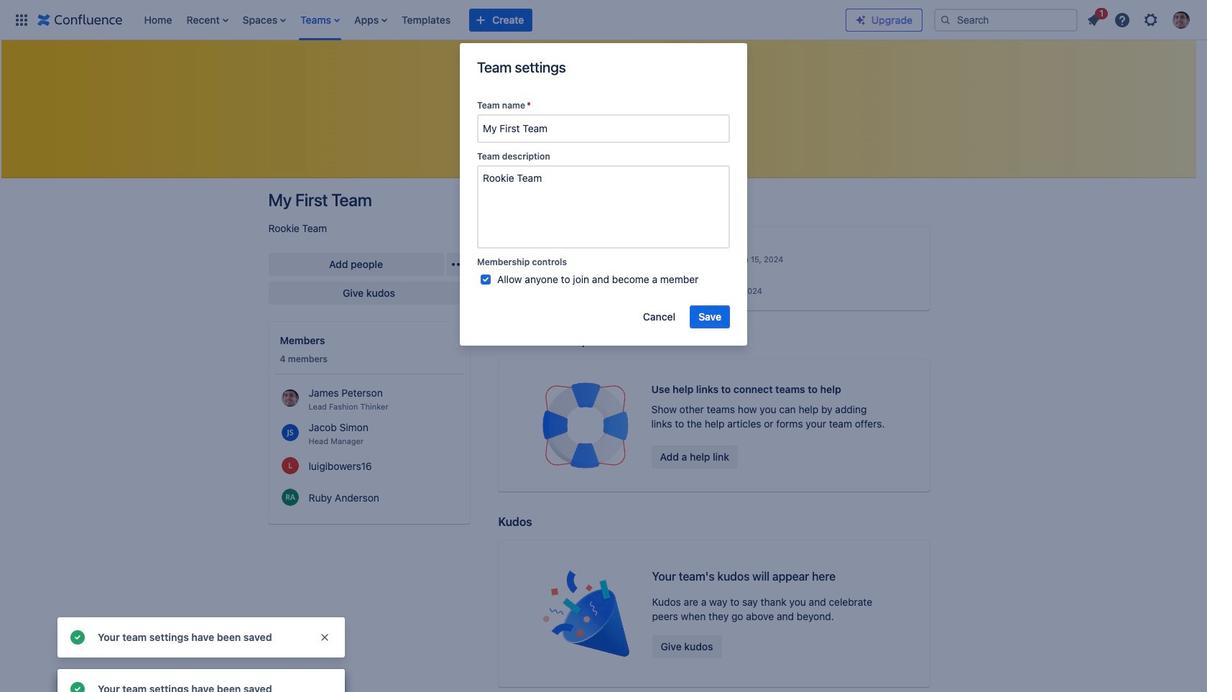 Task type: locate. For each thing, give the bounding box(es) containing it.
1 horizontal spatial list
[[1081, 5, 1199, 33]]

None search field
[[935, 8, 1078, 31]]

2 horizontal spatial list item
[[1081, 5, 1109, 31]]

banner
[[0, 0, 1208, 40]]

1 horizontal spatial list item
[[296, 0, 344, 40]]

success image
[[69, 629, 86, 646], [69, 681, 86, 692], [69, 681, 86, 692]]

search image
[[940, 14, 952, 26]]

dismiss image
[[319, 632, 331, 643]]

list item
[[182, 0, 233, 40], [296, 0, 344, 40], [1081, 5, 1109, 31]]

0 horizontal spatial list item
[[182, 0, 233, 40]]

dialog
[[460, 43, 748, 346]]

settings icon image
[[1143, 11, 1160, 28]]

list
[[137, 0, 846, 40], [1081, 5, 1199, 33]]

confluence image
[[37, 11, 123, 28], [37, 11, 123, 28]]



Task type: describe. For each thing, give the bounding box(es) containing it.
premium image
[[856, 14, 867, 26]]

e.g. HR Team, Redesign Project, Team Mango field
[[479, 116, 729, 142]]

0 horizontal spatial list
[[137, 0, 846, 40]]

Describe your team using a few words text field
[[477, 165, 730, 249]]

global element
[[9, 0, 846, 40]]

list item inside list
[[1081, 5, 1109, 31]]

Search field
[[935, 8, 1078, 31]]



Task type: vqa. For each thing, say whether or not it's contained in the screenshot.
heading to the bottom
no



